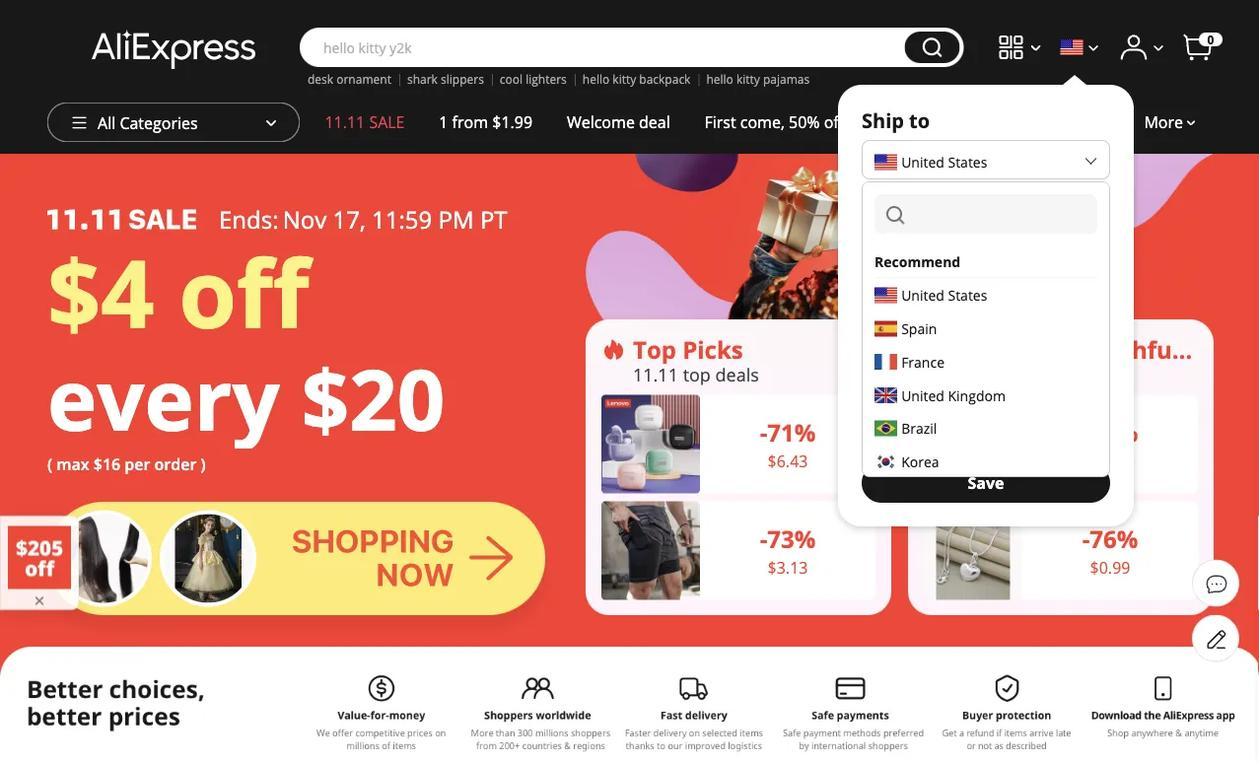 Task type: vqa. For each thing, say whether or not it's contained in the screenshot.
'Beauty'
no



Task type: locate. For each thing, give the bounding box(es) containing it.
1 united from the top
[[901, 153, 944, 172]]

ends: nov 17, 11:59 pm pt
[[219, 203, 507, 235]]

alabama
[[875, 199, 931, 217], [875, 246, 931, 265]]

2 icon image from the left
[[924, 338, 948, 361]]

pop picture image
[[8, 526, 71, 589]]

youthful
[[1078, 333, 1179, 365]]

11.11 left top
[[633, 362, 678, 386]]

deals
[[715, 362, 759, 386]]

ship to
[[862, 106, 930, 134]]

-76% $0.99
[[1082, 523, 1138, 578]]

brazil
[[901, 419, 937, 438]]

icon image
[[601, 338, 625, 361], [924, 338, 948, 361]]

united states
[[901, 153, 987, 172], [901, 286, 987, 305]]

cool lighters link
[[500, 71, 567, 87]]

1
[[439, 111, 448, 133]]

0 horizontal spatial icon image
[[601, 338, 625, 361]]

) right "euro" in the bottom of the page
[[946, 420, 950, 438]]

1 hello from the left
[[583, 71, 610, 87]]

desk ornament
[[308, 71, 391, 87]]

picks
[[682, 333, 743, 365]]

( right eur at the bottom right of the page
[[904, 420, 908, 438]]

product image image for -63%
[[936, 395, 1010, 493]]

1 from $1.99
[[439, 111, 533, 133]]

states
[[948, 153, 987, 172], [948, 286, 987, 305]]

product image image for -71%
[[601, 395, 700, 493]]

per
[[125, 454, 150, 475]]

None button
[[905, 32, 960, 63]]

0 vertical spatial 11.11
[[325, 111, 365, 133]]

currency
[[862, 375, 951, 402]]

( left max
[[47, 454, 52, 475]]

lighters
[[526, 71, 567, 87]]

)
[[946, 420, 950, 438], [201, 454, 206, 475]]

hello
[[583, 71, 610, 87], [706, 71, 733, 87]]

0 vertical spatial off
[[824, 111, 844, 133]]

1 horizontal spatial )
[[946, 420, 950, 438]]

0 vertical spatial alabama
[[875, 199, 931, 217]]

1 vertical spatial alabama
[[875, 246, 931, 265]]

-
[[760, 416, 767, 449], [1082, 416, 1090, 449], [760, 523, 767, 555], [1082, 523, 1090, 555]]

ship
[[862, 106, 904, 134]]

spain
[[901, 319, 937, 338]]

0 vertical spatial united
[[901, 153, 944, 172]]

1 vertical spatial states
[[948, 286, 987, 305]]

1 vertical spatial united
[[901, 286, 944, 305]]

11:59
[[372, 203, 432, 235]]

alabama up recommend
[[875, 199, 931, 217]]

11.11 top deals
[[633, 362, 759, 386]]

hello up first at top right
[[706, 71, 733, 87]]

kitty left pajamas on the top right of page
[[736, 71, 760, 87]]

english
[[875, 333, 920, 351]]

None field
[[875, 194, 1097, 234]]

1 icon image from the left
[[601, 338, 625, 361]]

language
[[862, 288, 957, 315]]

every $20 ( max $16 per order )
[[47, 341, 445, 475]]

hello for hello kitty backpack
[[583, 71, 610, 87]]

icon image left the top
[[601, 338, 625, 361]]

product image image for -76%
[[936, 501, 1010, 600]]

2 hello from the left
[[706, 71, 733, 87]]

eur
[[875, 420, 901, 438]]

1 horizontal spatial 11.11
[[633, 362, 678, 386]]

1 horizontal spatial hello
[[706, 71, 733, 87]]

- inside -63% $26.08
[[1082, 416, 1090, 449]]

united states up spain
[[901, 286, 987, 305]]

hello kitty backpack
[[583, 71, 691, 87]]

first
[[704, 111, 736, 133]]

1 horizontal spatial kitty
[[736, 71, 760, 87]]

every
[[47, 341, 280, 456]]

1 vertical spatial 11.11
[[633, 362, 678, 386]]

0 horizontal spatial hello
[[583, 71, 610, 87]]

2 united states from the top
[[901, 286, 987, 305]]

kitty
[[613, 71, 636, 87], [736, 71, 760, 87]]

1 kitty from the left
[[613, 71, 636, 87]]

) right order
[[201, 454, 206, 475]]

hello down hello kitty y2k text box
[[583, 71, 610, 87]]

- for 71%
[[760, 416, 767, 449]]

icon image for top picks
[[601, 338, 625, 361]]

0 vertical spatial (
[[904, 420, 908, 438]]

0 vertical spatial united states
[[901, 153, 987, 172]]

2 vertical spatial united
[[901, 386, 944, 405]]

1 from $1.99 link
[[422, 103, 550, 142]]

united down to
[[901, 153, 944, 172]]

close image
[[32, 593, 47, 609]]

11.11 sale
[[325, 111, 405, 133]]

ornament
[[336, 71, 391, 87]]

eur ( euro )
[[875, 420, 950, 438]]

hello kitty backpack link
[[583, 71, 691, 87]]

united
[[901, 153, 944, 172], [901, 286, 944, 305], [901, 386, 944, 405]]

- inside "-73% $3.13"
[[760, 523, 767, 555]]

icon image right the english
[[924, 338, 948, 361]]

1 states from the top
[[948, 153, 987, 172]]

kitty for pajamas
[[736, 71, 760, 87]]

kitty down hello kitty y2k text box
[[613, 71, 636, 87]]

united up spain
[[901, 286, 944, 305]]

1 horizontal spatial icon image
[[924, 338, 948, 361]]

$4 off
[[47, 228, 309, 355]]

1 vertical spatial )
[[201, 454, 206, 475]]

alabama up language
[[875, 246, 931, 265]]

- inside -76% $0.99
[[1082, 523, 1090, 555]]

top picks
[[633, 333, 743, 365]]

max
[[56, 454, 89, 475]]

desk
[[308, 71, 333, 87]]

first come, 50% off
[[704, 111, 844, 133]]

recommend
[[875, 252, 961, 271]]

choice link
[[861, 103, 945, 142]]

0 horizontal spatial )
[[201, 454, 206, 475]]

0 vertical spatial states
[[948, 153, 987, 172]]

2 states from the top
[[948, 286, 987, 305]]

-73% $3.13
[[760, 523, 816, 578]]

0 horizontal spatial (
[[47, 454, 52, 475]]

1 vertical spatial united states
[[901, 286, 987, 305]]

0 horizontal spatial 11.11
[[325, 111, 365, 133]]

united down france
[[901, 386, 944, 405]]

united states down to
[[901, 153, 987, 172]]

- inside -71% $6.43
[[760, 416, 767, 449]]

11.11
[[325, 111, 365, 133], [633, 362, 678, 386]]

choice
[[878, 111, 928, 133]]

2 kitty from the left
[[736, 71, 760, 87]]

confident youthful styles
[[955, 333, 1254, 365]]

1 vertical spatial (
[[47, 454, 52, 475]]

deal
[[639, 111, 670, 133]]

off
[[824, 111, 844, 133], [179, 228, 309, 355]]

product image image
[[601, 395, 700, 493], [936, 395, 1010, 493], [601, 501, 700, 600], [936, 501, 1010, 600]]

0 horizontal spatial kitty
[[613, 71, 636, 87]]

save
[[968, 472, 1004, 493]]

( inside every $20 ( max $16 per order )
[[47, 454, 52, 475]]

0 horizontal spatial off
[[179, 228, 309, 355]]

(
[[904, 420, 908, 438], [47, 454, 52, 475]]

11.11 left sale
[[325, 111, 365, 133]]

product image image for -73%
[[601, 501, 700, 600]]



Task type: describe. For each thing, give the bounding box(es) containing it.
hello kitty pajamas
[[706, 71, 810, 87]]

0 vertical spatial )
[[946, 420, 950, 438]]

come,
[[740, 111, 785, 133]]

1 horizontal spatial (
[[904, 420, 908, 438]]

kitty for backpack
[[613, 71, 636, 87]]

welcome deal
[[567, 111, 670, 133]]

0 link
[[1183, 31, 1223, 63]]

$1.99
[[492, 111, 533, 133]]

categories
[[120, 112, 198, 134]]

confident
[[955, 333, 1072, 365]]

-71% $6.43
[[760, 416, 816, 472]]

france
[[901, 353, 945, 371]]

$4
[[47, 228, 154, 355]]

styles
[[1186, 333, 1254, 365]]

) inside every $20 ( max $16 per order )
[[201, 454, 206, 475]]

$3.13
[[768, 557, 808, 578]]

nov
[[283, 203, 327, 235]]

11.11 sale link
[[308, 103, 422, 142]]

order
[[154, 454, 197, 475]]

hello for hello kitty pajamas
[[706, 71, 733, 87]]

11.11 for 11.11 sale
[[325, 111, 365, 133]]

shark slippers link
[[407, 71, 484, 87]]

2 alabama from the top
[[875, 246, 931, 265]]

pajamas
[[763, 71, 810, 87]]

- for 73%
[[760, 523, 767, 555]]

-63% $26.08
[[1082, 416, 1138, 472]]

$0.99
[[1090, 557, 1130, 578]]

kingdom
[[948, 386, 1006, 405]]

desk ornament link
[[308, 71, 391, 87]]

pm
[[438, 203, 474, 235]]

shark
[[407, 71, 438, 87]]

cool lighters
[[500, 71, 567, 87]]

76%
[[1090, 523, 1138, 555]]

- for 63%
[[1082, 416, 1090, 449]]

welcome
[[567, 111, 635, 133]]

1 vertical spatial off
[[179, 228, 309, 355]]

ends:
[[219, 203, 279, 235]]

2 united from the top
[[901, 286, 944, 305]]

top
[[633, 333, 676, 365]]

cool
[[500, 71, 523, 87]]

0
[[1207, 31, 1214, 47]]

united kingdom
[[901, 386, 1006, 405]]

$20
[[302, 341, 445, 456]]

welcome deal link
[[550, 103, 687, 142]]

korea
[[901, 453, 939, 471]]

17,
[[333, 203, 366, 235]]

euro
[[912, 420, 942, 438]]

73%
[[767, 523, 816, 555]]

sale
[[369, 111, 405, 133]]

slippers
[[441, 71, 484, 87]]

from
[[452, 111, 488, 133]]

- for 76%
[[1082, 523, 1090, 555]]

$6.43
[[768, 450, 808, 472]]

1 alabama from the top
[[875, 199, 931, 217]]

$26.08
[[1086, 450, 1135, 472]]

hello kitty pajamas link
[[706, 71, 810, 87]]

1 united states from the top
[[901, 153, 987, 172]]

71%
[[767, 416, 816, 449]]

shark slippers
[[407, 71, 484, 87]]

backpack
[[639, 71, 691, 87]]

icon image for confident youthful styles
[[924, 338, 948, 361]]

63%
[[1090, 416, 1138, 449]]

top
[[683, 362, 711, 386]]

all categories
[[98, 112, 198, 134]]

pt
[[480, 203, 507, 235]]

11.11 for 11.11 top deals
[[633, 362, 678, 386]]

$16
[[93, 454, 120, 475]]

1 horizontal spatial off
[[824, 111, 844, 133]]

first come, 50% off link
[[687, 103, 861, 142]]

50%
[[789, 111, 820, 133]]

all
[[98, 112, 116, 134]]

hello kitty y2k text field
[[314, 37, 895, 57]]

to
[[909, 106, 930, 134]]

3 united from the top
[[901, 386, 944, 405]]

more
[[1144, 111, 1183, 133]]



